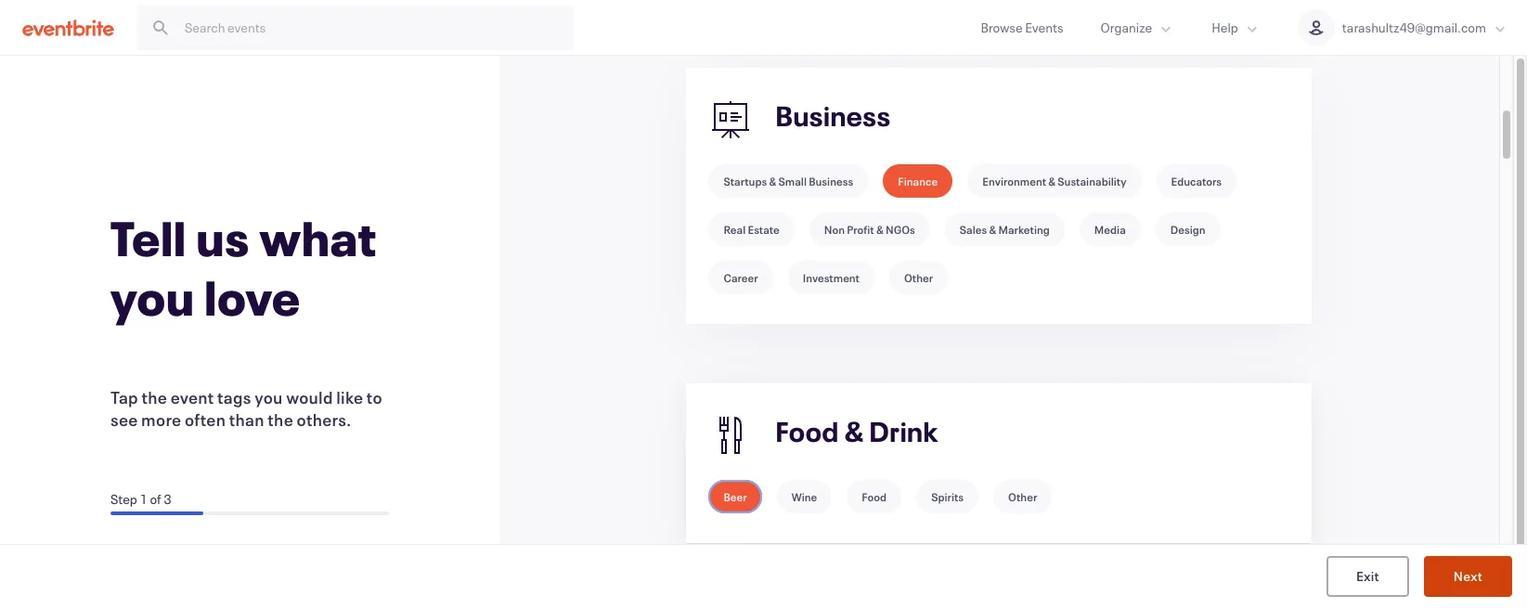 Task type: locate. For each thing, give the bounding box(es) containing it.
other button right spirits button
[[994, 480, 1053, 514]]

food down food & drink in the right of the page
[[862, 490, 887, 504]]

food inside food button
[[862, 490, 887, 504]]

you left us
[[110, 266, 195, 329]]

1 vertical spatial food
[[862, 490, 887, 504]]

design
[[1171, 222, 1206, 237]]

other down ngos
[[905, 270, 934, 285]]

non profit & ngos button
[[810, 213, 930, 246]]

tell
[[110, 206, 187, 269]]

0 horizontal spatial food
[[776, 414, 839, 450]]

the right the tap
[[142, 386, 167, 409]]

1 horizontal spatial food
[[862, 490, 887, 504]]

&
[[770, 174, 777, 189], [1049, 174, 1056, 189], [877, 222, 884, 237], [990, 222, 997, 237], [845, 414, 864, 450]]

business right small
[[809, 174, 854, 189]]

ngos
[[886, 222, 916, 237]]

0 vertical spatial you
[[110, 266, 195, 329]]

eventbrite image
[[22, 18, 114, 37]]

drink
[[870, 414, 939, 450]]

0 horizontal spatial the
[[142, 386, 167, 409]]

tarashultz49@gmail.com
[[1343, 19, 1487, 36]]

like
[[336, 386, 363, 409]]

organize
[[1101, 19, 1153, 36]]

what
[[260, 206, 377, 269]]

sales
[[960, 222, 988, 237]]

& right "sales"
[[990, 222, 997, 237]]

other button down ngos
[[890, 261, 948, 294]]

other button
[[890, 261, 948, 294], [994, 480, 1053, 514]]

0 vertical spatial food
[[776, 414, 839, 450]]

media button
[[1080, 213, 1141, 246]]

other right spirits button
[[1009, 490, 1038, 504]]

you
[[110, 266, 195, 329], [255, 386, 283, 409]]

food
[[776, 414, 839, 450], [862, 490, 887, 504]]

media
[[1095, 222, 1127, 237]]

0 vertical spatial other
[[905, 270, 934, 285]]

3
[[164, 490, 172, 508]]

business up small
[[776, 98, 891, 134]]

1 horizontal spatial other button
[[994, 480, 1053, 514]]

career button
[[709, 261, 773, 294]]

startups & small business button
[[709, 164, 869, 198]]

0 horizontal spatial other button
[[890, 261, 948, 294]]

events
[[1026, 19, 1064, 36]]

food for food & drink
[[776, 414, 839, 450]]

food for food
[[862, 490, 887, 504]]

you inside tell us what you love
[[110, 266, 195, 329]]

non profit & ngos
[[825, 222, 916, 237]]

tap the event tags you would like to see more often than the others.
[[110, 386, 383, 431]]

0 horizontal spatial you
[[110, 266, 195, 329]]

1 horizontal spatial other
[[1009, 490, 1038, 504]]

would
[[286, 386, 333, 409]]

beer
[[724, 490, 747, 504]]

1 horizontal spatial the
[[268, 409, 294, 431]]

1 vertical spatial business
[[809, 174, 854, 189]]

exit button
[[1327, 556, 1410, 597]]

the
[[142, 386, 167, 409], [268, 409, 294, 431]]

finance button
[[884, 164, 953, 198]]

& inside button
[[877, 222, 884, 237]]

startups
[[724, 174, 768, 189]]

& right "environment"
[[1049, 174, 1056, 189]]

& for startups & small business
[[770, 174, 777, 189]]

marketing
[[999, 222, 1050, 237]]

wine button
[[777, 480, 833, 514]]

& right profit
[[877, 222, 884, 237]]

business
[[776, 98, 891, 134], [809, 174, 854, 189]]

1 vertical spatial you
[[255, 386, 283, 409]]

step 1 of 3
[[110, 490, 172, 508]]

food up wine button at the bottom of page
[[776, 414, 839, 450]]

0 vertical spatial business
[[776, 98, 891, 134]]

& left small
[[770, 174, 777, 189]]

wine
[[792, 490, 818, 504]]

non
[[825, 222, 845, 237]]

organize link
[[1083, 0, 1194, 55]]

to
[[367, 386, 383, 409]]

you right tags
[[255, 386, 283, 409]]

business inside button
[[809, 174, 854, 189]]

the right than
[[268, 409, 294, 431]]

& left drink
[[845, 414, 864, 450]]

real
[[724, 222, 746, 237]]

small
[[779, 174, 807, 189]]

real estate button
[[709, 213, 795, 246]]

1 horizontal spatial you
[[255, 386, 283, 409]]

1 vertical spatial other
[[1009, 490, 1038, 504]]

food & drink
[[776, 414, 939, 450]]

other
[[905, 270, 934, 285], [1009, 490, 1038, 504]]

environment
[[983, 174, 1047, 189]]



Task type: vqa. For each thing, say whether or not it's contained in the screenshot.
4th Friday from the left
no



Task type: describe. For each thing, give the bounding box(es) containing it.
you inside tap the event tags you would like to see more often than the others.
[[255, 386, 283, 409]]

sales & marketing button
[[945, 213, 1065, 246]]

others.
[[297, 409, 352, 431]]

& for food & drink
[[845, 414, 864, 450]]

exit
[[1357, 567, 1380, 585]]

real estate
[[724, 222, 780, 237]]

investment button
[[788, 261, 875, 294]]

often
[[185, 409, 226, 431]]

educators button
[[1157, 164, 1237, 198]]

browse
[[981, 19, 1023, 36]]

educators
[[1172, 174, 1222, 189]]

0 vertical spatial other button
[[890, 261, 948, 294]]

environment & sustainability button
[[968, 164, 1142, 198]]

browse events
[[981, 19, 1064, 36]]

tap
[[110, 386, 138, 409]]

food button
[[847, 480, 902, 514]]

next button
[[1425, 556, 1513, 597]]

finance
[[898, 174, 938, 189]]

sustainability
[[1058, 174, 1127, 189]]

1 vertical spatial other button
[[994, 480, 1053, 514]]

than
[[229, 409, 265, 431]]

investment
[[803, 270, 860, 285]]

& for sales & marketing
[[990, 222, 997, 237]]

design button
[[1156, 213, 1221, 246]]

environment & sustainability
[[983, 174, 1127, 189]]

sales & marketing
[[960, 222, 1050, 237]]

more
[[141, 409, 181, 431]]

career
[[724, 270, 759, 285]]

us
[[196, 206, 250, 269]]

of
[[150, 490, 161, 508]]

tags
[[217, 386, 251, 409]]

spirits button
[[917, 480, 979, 514]]

tell us what you love
[[110, 206, 377, 329]]

profit
[[847, 222, 875, 237]]

help link
[[1194, 0, 1280, 55]]

& for environment & sustainability
[[1049, 174, 1056, 189]]

next
[[1454, 567, 1483, 585]]

estate
[[748, 222, 780, 237]]

event
[[171, 386, 214, 409]]

tarashultz49@gmail.com link
[[1280, 0, 1528, 55]]

step
[[110, 490, 137, 508]]

browse events link
[[963, 0, 1083, 55]]

progressbar image
[[110, 512, 203, 516]]

progressbar progress bar
[[110, 512, 389, 516]]

0 horizontal spatial other
[[905, 270, 934, 285]]

help
[[1212, 19, 1239, 36]]

startups & small business
[[724, 174, 854, 189]]

love
[[205, 266, 301, 329]]

spirits
[[932, 490, 964, 504]]

1
[[140, 490, 148, 508]]

see
[[110, 409, 138, 431]]

beer button
[[709, 480, 762, 514]]



